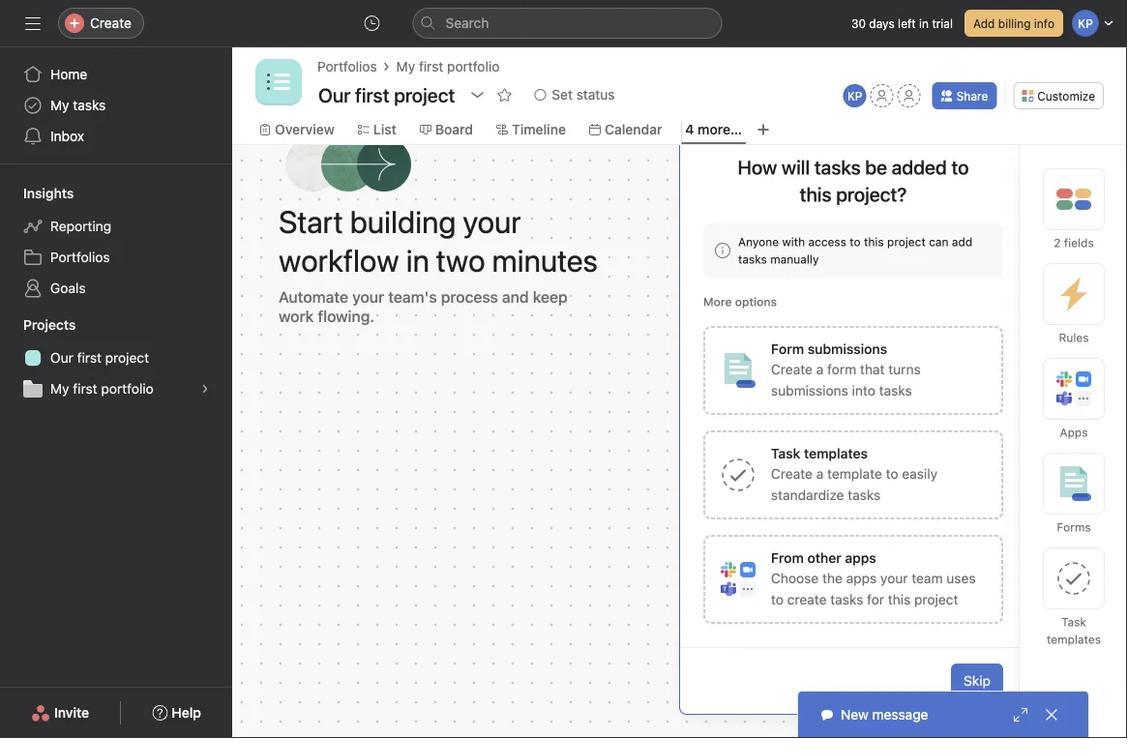 Task type: describe. For each thing, give the bounding box(es) containing it.
easily
[[902, 466, 938, 482]]

templates
[[1047, 633, 1101, 646]]

history image
[[364, 15, 380, 31]]

to inside from other apps choose the apps your team uses to create tasks for this project
[[771, 592, 784, 608]]

tasks inside from other apps choose the apps your team uses to create tasks for this project
[[830, 592, 863, 608]]

add to starred image
[[497, 87, 512, 103]]

will
[[782, 156, 810, 179]]

other apps
[[807, 550, 876, 566]]

this project?
[[800, 183, 907, 206]]

list image
[[267, 71, 290, 94]]

portfolios inside insights element
[[50, 249, 110, 265]]

a for template
[[816, 466, 824, 482]]

work flowing.
[[279, 307, 375, 326]]

overview link
[[259, 119, 335, 140]]

team
[[912, 570, 943, 586]]

my first portfolio inside 'link'
[[50, 381, 154, 397]]

submissions
[[771, 383, 848, 399]]

form
[[827, 361, 856, 377]]

1 vertical spatial portfolios link
[[12, 242, 221, 273]]

reporting
[[50, 218, 111, 234]]

task templates
[[1047, 615, 1101, 646]]

portfolio inside the projects element
[[101, 381, 154, 397]]

search
[[446, 15, 489, 31]]

new message
[[841, 707, 928, 723]]

create button
[[58, 8, 144, 39]]

apps
[[1060, 426, 1088, 439]]

add billing info button
[[965, 10, 1063, 37]]

kp
[[847, 89, 862, 103]]

tasks inside how will tasks be added to this project?
[[814, 156, 861, 179]]

anyone with access to this project can add tasks manually
[[738, 235, 973, 266]]

customize button
[[1013, 82, 1104, 109]]

show options image
[[470, 87, 485, 103]]

to inside anyone with access to this project can add tasks manually
[[850, 235, 861, 249]]

invite button
[[18, 696, 102, 730]]

create for form submissions
[[771, 361, 813, 377]]

1 horizontal spatial in
[[919, 16, 929, 30]]

our first project link
[[12, 342, 221, 373]]

add tab image
[[756, 122, 771, 137]]

fields
[[1064, 236, 1094, 250]]

global element
[[0, 47, 232, 164]]

start
[[279, 203, 343, 240]]

goals
[[50, 280, 86, 296]]

create
[[787, 592, 827, 608]]

turns
[[888, 361, 921, 377]]

set status button
[[526, 81, 624, 108]]

a for form
[[816, 361, 824, 377]]

0 horizontal spatial your
[[352, 288, 384, 306]]

standardize
[[771, 487, 844, 503]]

into
[[852, 383, 875, 399]]

search button
[[413, 8, 722, 39]]

inbox
[[50, 128, 84, 144]]

1 horizontal spatial my first portfolio
[[396, 59, 500, 74]]

30
[[851, 16, 866, 30]]

goals link
[[12, 273, 221, 304]]

our
[[50, 350, 73, 366]]

board link
[[420, 119, 473, 140]]

set
[[552, 87, 573, 103]]

list
[[373, 121, 396, 137]]

expand new message image
[[1013, 707, 1028, 723]]

projects button
[[0, 315, 76, 335]]

add billing info
[[973, 16, 1055, 30]]

board
[[435, 121, 473, 137]]

how will tasks be added to this project?
[[738, 156, 969, 206]]

customize
[[1037, 89, 1095, 103]]

1 horizontal spatial portfolios link
[[317, 56, 377, 77]]

create inside popup button
[[90, 15, 132, 31]]

uses
[[947, 570, 976, 586]]

the
[[822, 570, 843, 586]]

calendar
[[605, 121, 662, 137]]

team's
[[388, 288, 437, 306]]

project inside from other apps choose the apps your team uses to create tasks for this project
[[914, 592, 958, 608]]

that
[[860, 361, 885, 377]]

home
[[50, 66, 87, 82]]

workflow
[[279, 242, 399, 279]]

be
[[865, 156, 887, 179]]

0 vertical spatial portfolio
[[447, 59, 500, 74]]

timeline
[[512, 121, 566, 137]]

search list box
[[413, 8, 722, 39]]

projects element
[[0, 308, 232, 408]]

insights element
[[0, 176, 232, 308]]

tasks inside 'my tasks' link
[[73, 97, 106, 113]]

apps
[[846, 570, 877, 586]]

task templates create a template to easily standardize tasks
[[771, 446, 938, 503]]

in inside 'start building your workflow in two minutes automate your team's process and keep work flowing.'
[[406, 242, 429, 279]]

more
[[703, 295, 732, 309]]

inbox link
[[12, 121, 221, 152]]

and
[[502, 288, 529, 306]]

with
[[782, 235, 805, 249]]

to inside how will tasks be added to this project?
[[951, 156, 969, 179]]

4 more…
[[685, 121, 742, 137]]

0 vertical spatial first
[[419, 59, 443, 74]]

invite
[[54, 705, 89, 721]]

tasks inside the form submissions create a form that turns submissions into tasks
[[879, 383, 912, 399]]

task templates
[[771, 446, 868, 461]]

two minutes
[[436, 242, 598, 279]]

share
[[957, 89, 988, 103]]

task
[[1061, 615, 1086, 629]]

how
[[738, 156, 777, 179]]

list link
[[358, 119, 396, 140]]

this inside anyone with access to this project can add tasks manually
[[864, 235, 884, 249]]

timeline link
[[496, 119, 566, 140]]



Task type: vqa. For each thing, say whether or not it's contained in the screenshot.
first My workspace link from the top of the page's workspace
no



Task type: locate. For each thing, give the bounding box(es) containing it.
create inside the task templates create a template to easily standardize tasks
[[771, 466, 813, 482]]

portfolios link down reporting
[[12, 242, 221, 273]]

0 vertical spatial my first portfolio link
[[396, 56, 500, 77]]

my first portfolio link inside the projects element
[[12, 373, 221, 404]]

0 vertical spatial my first portfolio
[[396, 59, 500, 74]]

my inside the projects element
[[50, 381, 69, 397]]

1 horizontal spatial this
[[888, 592, 911, 608]]

tasks up this project?
[[814, 156, 861, 179]]

my tasks
[[50, 97, 106, 113]]

tasks inside anyone with access to this project can add tasks manually
[[738, 253, 767, 266]]

tasks down 'the' on the right bottom
[[830, 592, 863, 608]]

1 horizontal spatial your
[[463, 203, 521, 240]]

0 vertical spatial portfolios
[[317, 59, 377, 74]]

portfolio down our first project link
[[101, 381, 154, 397]]

portfolios down history image
[[317, 59, 377, 74]]

create up "home" link
[[90, 15, 132, 31]]

from other apps choose the apps your team uses to create tasks for this project
[[771, 550, 976, 608]]

1 horizontal spatial portfolio
[[447, 59, 500, 74]]

0 vertical spatial my
[[396, 59, 415, 74]]

template
[[827, 466, 882, 482]]

help
[[172, 705, 201, 721]]

kp button
[[843, 84, 867, 107]]

tasks down home
[[73, 97, 106, 113]]

set status
[[552, 87, 615, 103]]

portfolios down reporting
[[50, 249, 110, 265]]

days
[[869, 16, 895, 30]]

form submissions create a form that turns submissions into tasks
[[771, 341, 921, 399]]

insights button
[[0, 184, 74, 203]]

process
[[441, 288, 498, 306]]

0 horizontal spatial my first portfolio
[[50, 381, 154, 397]]

your up two minutes
[[463, 203, 521, 240]]

tasks down anyone
[[738, 253, 767, 266]]

0 horizontal spatial portfolio
[[101, 381, 154, 397]]

1 vertical spatial portfolio
[[101, 381, 154, 397]]

my tasks link
[[12, 90, 221, 121]]

access
[[808, 235, 846, 249]]

1 vertical spatial my first portfolio
[[50, 381, 154, 397]]

0 vertical spatial project
[[887, 235, 926, 249]]

create up submissions
[[771, 361, 813, 377]]

choose
[[771, 570, 819, 586]]

project down team
[[914, 592, 958, 608]]

overview
[[275, 121, 335, 137]]

my for 'my tasks' link
[[50, 97, 69, 113]]

0 horizontal spatial this
[[864, 235, 884, 249]]

1 vertical spatial in
[[406, 242, 429, 279]]

can
[[929, 235, 949, 249]]

close image
[[1044, 707, 1059, 723]]

forms
[[1057, 521, 1091, 534]]

my
[[396, 59, 415, 74], [50, 97, 69, 113], [50, 381, 69, 397]]

my down our
[[50, 381, 69, 397]]

1 vertical spatial a
[[816, 466, 824, 482]]

start building your workflow in two minutes automate your team's process and keep work flowing.
[[279, 203, 598, 326]]

1 vertical spatial my
[[50, 97, 69, 113]]

add
[[952, 235, 973, 249]]

trial
[[932, 16, 953, 30]]

None text field
[[313, 77, 460, 112]]

form submissions
[[771, 341, 887, 357]]

first right our
[[77, 350, 102, 366]]

2 vertical spatial project
[[914, 592, 958, 608]]

2 a from the top
[[816, 466, 824, 482]]

a down task templates
[[816, 466, 824, 482]]

add
[[973, 16, 995, 30]]

first for my tasks
[[77, 350, 102, 366]]

2 vertical spatial create
[[771, 466, 813, 482]]

my first portfolio up show options icon
[[396, 59, 500, 74]]

my first portfolio link up show options icon
[[396, 56, 500, 77]]

1 a from the top
[[816, 361, 824, 377]]

tasks inside the task templates create a template to easily standardize tasks
[[848, 487, 881, 503]]

portfolio up show options icon
[[447, 59, 500, 74]]

create up standardize
[[771, 466, 813, 482]]

my up list
[[396, 59, 415, 74]]

see details, my first portfolio image
[[199, 383, 211, 395]]

1 horizontal spatial my first portfolio link
[[396, 56, 500, 77]]

more options
[[703, 295, 777, 309]]

to left easily
[[886, 466, 898, 482]]

in right left
[[919, 16, 929, 30]]

reporting link
[[12, 211, 221, 242]]

first
[[419, 59, 443, 74], [77, 350, 102, 366], [73, 381, 97, 397]]

a inside the form submissions create a form that turns submissions into tasks
[[816, 361, 824, 377]]

2
[[1054, 236, 1061, 250]]

a left the form
[[816, 361, 824, 377]]

1 horizontal spatial portfolios
[[317, 59, 377, 74]]

0 horizontal spatial portfolios link
[[12, 242, 221, 273]]

options
[[735, 295, 777, 309]]

portfolios link down history image
[[317, 56, 377, 77]]

1 vertical spatial your
[[352, 288, 384, 306]]

hide sidebar image
[[25, 15, 41, 31]]

1 vertical spatial create
[[771, 361, 813, 377]]

building
[[350, 203, 456, 240]]

1 vertical spatial portfolios
[[50, 249, 110, 265]]

first for reporting
[[73, 381, 97, 397]]

to
[[951, 156, 969, 179], [850, 235, 861, 249], [886, 466, 898, 482], [771, 592, 784, 608]]

projects
[[23, 317, 76, 333]]

2 vertical spatial my
[[50, 381, 69, 397]]

project inside anyone with access to this project can add tasks manually
[[887, 235, 926, 249]]

share button
[[932, 82, 997, 109]]

to inside the task templates create a template to easily standardize tasks
[[886, 466, 898, 482]]

tasks down turns
[[879, 383, 912, 399]]

create inside the form submissions create a form that turns submissions into tasks
[[771, 361, 813, 377]]

1 vertical spatial this
[[888, 592, 911, 608]]

project
[[887, 235, 926, 249], [105, 350, 149, 366], [914, 592, 958, 608]]

2 vertical spatial first
[[73, 381, 97, 397]]

1 vertical spatial project
[[105, 350, 149, 366]]

keep
[[533, 288, 568, 306]]

to down choose
[[771, 592, 784, 608]]

4
[[685, 121, 694, 137]]

rules
[[1059, 331, 1089, 344]]

to right access
[[850, 235, 861, 249]]

your left team's
[[352, 288, 384, 306]]

tasks
[[73, 97, 106, 113], [814, 156, 861, 179], [738, 253, 767, 266], [879, 383, 912, 399], [848, 487, 881, 503], [830, 592, 863, 608]]

1 vertical spatial first
[[77, 350, 102, 366]]

tasks down the template
[[848, 487, 881, 503]]

our first project
[[50, 350, 149, 366]]

0 vertical spatial your
[[463, 203, 521, 240]]

0 vertical spatial this
[[864, 235, 884, 249]]

your up "for"
[[880, 570, 908, 586]]

this right "for"
[[888, 592, 911, 608]]

automate
[[279, 288, 348, 306]]

help button
[[140, 696, 214, 730]]

left
[[898, 16, 916, 30]]

in up team's
[[406, 242, 429, 279]]

2 horizontal spatial your
[[880, 570, 908, 586]]

project right our
[[105, 350, 149, 366]]

home link
[[12, 59, 221, 90]]

insights
[[23, 185, 74, 201]]

billing
[[998, 16, 1031, 30]]

my first portfolio link
[[396, 56, 500, 77], [12, 373, 221, 404]]

calendar link
[[589, 119, 662, 140]]

0 vertical spatial in
[[919, 16, 929, 30]]

first up board link
[[419, 59, 443, 74]]

0 horizontal spatial in
[[406, 242, 429, 279]]

manually
[[770, 253, 819, 266]]

more…
[[698, 121, 742, 137]]

portfolio
[[447, 59, 500, 74], [101, 381, 154, 397]]

0 vertical spatial create
[[90, 15, 132, 31]]

anyone
[[738, 235, 779, 249]]

for
[[867, 592, 884, 608]]

2 vertical spatial your
[[880, 570, 908, 586]]

2 fields
[[1054, 236, 1094, 250]]

my up inbox
[[50, 97, 69, 113]]

your
[[463, 203, 521, 240], [352, 288, 384, 306], [880, 570, 908, 586]]

skip button
[[951, 664, 1003, 699]]

your inside from other apps choose the apps your team uses to create tasks for this project
[[880, 570, 908, 586]]

create
[[90, 15, 132, 31], [771, 361, 813, 377], [771, 466, 813, 482]]

project left can
[[887, 235, 926, 249]]

1 vertical spatial my first portfolio link
[[12, 373, 221, 404]]

my for my first portfolio 'link' inside the projects element
[[50, 381, 69, 397]]

in
[[919, 16, 929, 30], [406, 242, 429, 279]]

0 horizontal spatial my first portfolio link
[[12, 373, 221, 404]]

0 vertical spatial portfolios link
[[317, 56, 377, 77]]

this right access
[[864, 235, 884, 249]]

my first portfolio link down our first project
[[12, 373, 221, 404]]

my first portfolio down our first project
[[50, 381, 154, 397]]

30 days left in trial
[[851, 16, 953, 30]]

a inside the task templates create a template to easily standardize tasks
[[816, 466, 824, 482]]

create for task templates
[[771, 466, 813, 482]]

to right added
[[951, 156, 969, 179]]

4 more… button
[[685, 119, 742, 140]]

from
[[771, 550, 804, 566]]

0 horizontal spatial portfolios
[[50, 249, 110, 265]]

0 vertical spatial a
[[816, 361, 824, 377]]

first down our first project
[[73, 381, 97, 397]]

my inside global element
[[50, 97, 69, 113]]

status
[[576, 87, 615, 103]]

this inside from other apps choose the apps your team uses to create tasks for this project
[[888, 592, 911, 608]]



